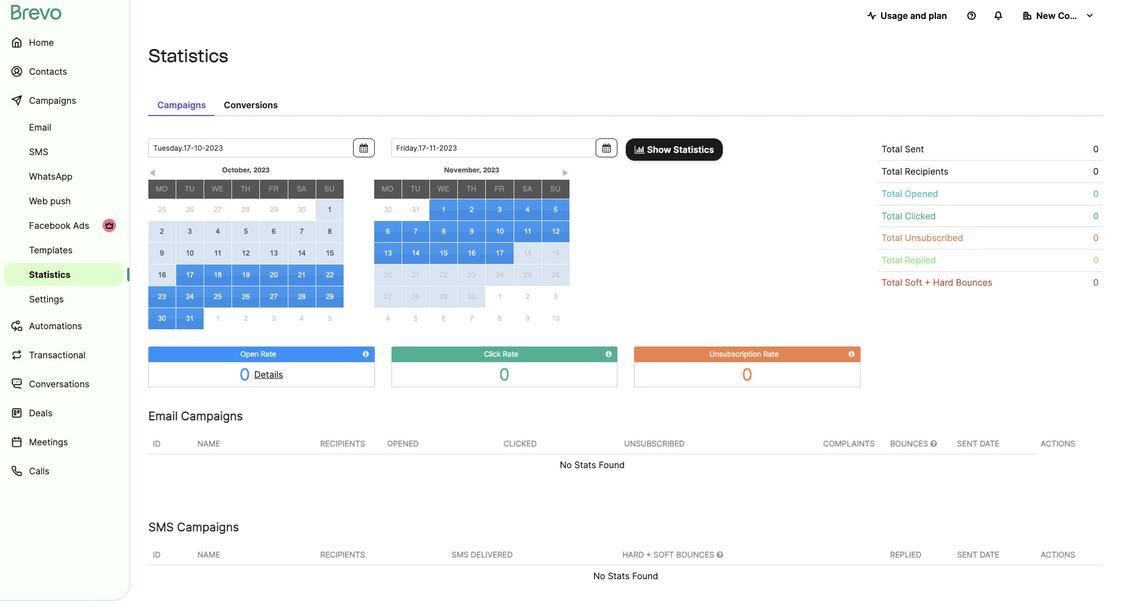 Task type: describe. For each thing, give the bounding box(es) containing it.
facebook ads
[[29, 220, 89, 231]]

fr for 29
[[269, 185, 279, 193]]

1 horizontal spatial 17 link
[[486, 243, 514, 264]]

sms for sms
[[29, 146, 48, 157]]

21 for second 21 link from the left
[[412, 271, 420, 279]]

1 horizontal spatial soft
[[905, 277, 923, 288]]

1 sent from the top
[[958, 439, 978, 448]]

settings
[[29, 294, 64, 305]]

1 horizontal spatial 24 link
[[486, 265, 514, 286]]

1 horizontal spatial bounces
[[957, 277, 993, 288]]

0 for total opened
[[1094, 188, 1100, 199]]

total opened
[[882, 188, 939, 199]]

7 for 7 link to the left
[[300, 227, 304, 235]]

info circle image for unsubscription rate
[[849, 351, 855, 358]]

we for 27
[[212, 185, 224, 193]]

facebook
[[29, 220, 71, 231]]

2 21 link from the left
[[402, 265, 430, 286]]

total for total sent
[[882, 143, 903, 155]]

0 horizontal spatial 27 link
[[204, 199, 232, 221]]

bounces
[[677, 550, 715, 559]]

2 horizontal spatial 25 link
[[514, 265, 542, 286]]

rate for click rate
[[503, 349, 519, 358]]

deals
[[29, 407, 52, 419]]

▶
[[563, 169, 569, 178]]

0 vertical spatial 19 link
[[542, 243, 570, 264]]

th for 2
[[467, 185, 477, 193]]

1 horizontal spatial 11 link
[[514, 221, 542, 242]]

1 horizontal spatial 8 link
[[430, 221, 458, 242]]

1 vertical spatial 23 link
[[148, 286, 176, 308]]

0 horizontal spatial bounces
[[891, 439, 931, 448]]

calls
[[29, 466, 49, 477]]

stats for sms campaigns
[[608, 570, 630, 581]]

1 15 link from the left
[[316, 243, 344, 264]]

1 horizontal spatial 8
[[442, 227, 446, 236]]

new
[[1037, 10, 1056, 21]]

usage
[[881, 10, 909, 21]]

◀ link
[[148, 167, 157, 178]]

0 horizontal spatial 7 link
[[288, 221, 316, 242]]

2 date from the top
[[981, 550, 1000, 559]]

0 horizontal spatial 24
[[186, 292, 194, 301]]

whatsapp link
[[4, 165, 123, 188]]

0 horizontal spatial 16
[[158, 271, 166, 279]]

0 for total clicked
[[1094, 210, 1100, 221]]

0 vertical spatial 23 link
[[458, 265, 486, 286]]

th for 28
[[241, 185, 251, 193]]

2 horizontal spatial 27
[[384, 292, 392, 301]]

sms for sms delivered
[[452, 550, 469, 559]]

stats for email campaigns
[[575, 459, 597, 470]]

2023 for november,
[[484, 166, 500, 174]]

calendar image for to text field
[[603, 143, 611, 152]]

0 horizontal spatial 28 link
[[232, 199, 260, 221]]

0 horizontal spatial 29 link
[[260, 199, 288, 221]]

sent
[[905, 143, 925, 155]]

total unsubscribed
[[882, 232, 964, 244]]

1 horizontal spatial 26 link
[[232, 286, 260, 308]]

1 vertical spatial hard
[[623, 550, 645, 559]]

2 15 link from the left
[[430, 243, 458, 264]]

0 horizontal spatial 24 link
[[176, 286, 204, 308]]

1 20 from the left
[[270, 271, 278, 279]]

october, 2023 link
[[176, 164, 316, 177]]

0 horizontal spatial 27
[[214, 206, 222, 214]]

automations link
[[4, 313, 123, 339]]

0 vertical spatial unsubscribed
[[905, 232, 964, 244]]

whatsapp
[[29, 171, 73, 182]]

total recipients
[[882, 166, 949, 177]]

0 vertical spatial statistics
[[148, 45, 228, 66]]

mo for 25
[[156, 185, 168, 193]]

29 for middle 29 link
[[326, 292, 334, 301]]

0 vertical spatial 26 link
[[176, 199, 204, 221]]

0 horizontal spatial clicked
[[504, 439, 537, 448]]

plan
[[929, 10, 948, 21]]

2 14 from the left
[[412, 249, 420, 257]]

0 vertical spatial clicked
[[905, 210, 937, 221]]

email for email
[[29, 122, 51, 133]]

1 horizontal spatial 28 link
[[288, 286, 316, 308]]

2 horizontal spatial 29 link
[[430, 286, 458, 308]]

rate for open rate
[[261, 349, 277, 358]]

1 14 from the left
[[298, 249, 306, 257]]

◀
[[149, 169, 156, 178]]

1 22 link from the left
[[316, 265, 344, 286]]

ads
[[73, 220, 89, 231]]

0 vertical spatial 11
[[524, 227, 532, 236]]

31 for topmost 31 link
[[412, 206, 420, 214]]

2 horizontal spatial 28 link
[[402, 286, 430, 308]]

0 vertical spatial 23
[[468, 271, 476, 279]]

details
[[255, 369, 284, 380]]

conversions
[[224, 99, 278, 111]]

meetings
[[29, 437, 68, 448]]

no stats found for email campaigns
[[560, 459, 625, 470]]

6 for 6 link to the middle
[[386, 227, 390, 235]]

transactional
[[29, 349, 86, 361]]

1 vertical spatial 26 link
[[542, 265, 570, 286]]

0 vertical spatial 26
[[186, 206, 194, 214]]

november, 2023 link
[[402, 164, 542, 177]]

templates link
[[4, 239, 123, 261]]

1 vertical spatial replied
[[891, 550, 922, 559]]

1 horizontal spatial campaigns link
[[148, 94, 215, 116]]

conversations link
[[4, 371, 123, 397]]

0 vertical spatial replied
[[905, 255, 937, 266]]

0 vertical spatial recipients
[[905, 166, 949, 177]]

su for 5
[[551, 185, 561, 193]]

0 horizontal spatial +
[[647, 550, 652, 559]]

0 horizontal spatial 18 link
[[204, 265, 232, 286]]

2 sent from the top
[[958, 550, 978, 559]]

automations
[[29, 320, 82, 332]]

delivered
[[471, 550, 513, 559]]

2 horizontal spatial 10 link
[[542, 308, 570, 329]]

2 horizontal spatial 7 link
[[458, 308, 486, 329]]

9 for topmost 9 link
[[470, 227, 474, 236]]

sms campaigns
[[148, 520, 239, 534]]

2 horizontal spatial 27 link
[[375, 286, 402, 308]]

1 20 link from the left
[[260, 265, 288, 286]]

25 for the rightmost 25 link
[[524, 271, 532, 279]]

1 vertical spatial 19
[[242, 271, 250, 279]]

2 20 from the left
[[384, 271, 392, 279]]

2 horizontal spatial 8 link
[[486, 308, 514, 329]]

1 horizontal spatial 27
[[270, 292, 278, 301]]

0 horizontal spatial 6 link
[[260, 221, 288, 242]]

sa for 4
[[523, 185, 533, 193]]

total replied
[[882, 255, 937, 266]]

0 horizontal spatial 19 link
[[232, 265, 260, 286]]

new company
[[1037, 10, 1100, 21]]

0 vertical spatial 9 link
[[458, 221, 486, 242]]

0 vertical spatial 25 link
[[148, 199, 176, 221]]

1 vertical spatial 12 link
[[232, 243, 260, 264]]

total for total unsubscribed
[[882, 232, 903, 244]]

From text field
[[148, 138, 354, 157]]

0 for total recipients
[[1094, 166, 1100, 177]]

sms link
[[4, 141, 123, 163]]

mo for 30
[[382, 185, 394, 193]]

2 horizontal spatial 26
[[552, 271, 560, 279]]

1 horizontal spatial opened
[[905, 188, 939, 199]]

facebook ads link
[[4, 214, 123, 237]]

1 14 link from the left
[[288, 243, 316, 264]]

0 horizontal spatial 23
[[158, 292, 166, 301]]

0 horizontal spatial 11 link
[[204, 243, 232, 264]]

2 15 from the left
[[440, 249, 448, 257]]

10 for the top 10 'link'
[[496, 227, 504, 236]]

web
[[29, 195, 48, 207]]

0 horizontal spatial 9 link
[[148, 243, 176, 264]]

total for total opened
[[882, 188, 903, 199]]

templates
[[29, 244, 73, 256]]

0 vertical spatial 31 link
[[402, 199, 430, 221]]

open
[[241, 349, 259, 358]]

10 for rightmost 10 'link'
[[552, 314, 560, 322]]

29 for leftmost 29 link
[[270, 206, 278, 214]]

calendar image for from text box
[[360, 143, 368, 152]]

1 horizontal spatial 27 link
[[260, 286, 288, 308]]

2 14 link from the left
[[402, 243, 430, 264]]

7 for 7 link to the middle
[[414, 227, 418, 235]]

transactional link
[[4, 342, 123, 368]]

▶ link
[[562, 167, 570, 178]]

web push link
[[4, 190, 123, 212]]

1 15 from the left
[[326, 249, 334, 257]]

total sent
[[882, 143, 925, 155]]

hard  + soft bounces
[[623, 550, 717, 559]]

email for email campaigns
[[148, 409, 178, 423]]

conversations
[[29, 378, 90, 390]]

info circle image for open rate
[[363, 351, 369, 358]]

1 21 link from the left
[[288, 265, 316, 286]]

0 horizontal spatial 8
[[328, 227, 332, 236]]

1 horizontal spatial 18 link
[[514, 243, 542, 264]]

calls link
[[4, 458, 123, 485]]

0 details
[[240, 364, 284, 384]]

usage and plan button
[[859, 4, 957, 27]]

17 for the right 17 link
[[496, 249, 504, 257]]

28 for the right 28 link
[[412, 292, 420, 301]]

total for total soft + hard bounces
[[882, 277, 903, 288]]

10 for left 10 'link'
[[186, 249, 194, 257]]

sa for 30
[[297, 185, 307, 193]]

0 vertical spatial 16 link
[[458, 243, 486, 264]]

meetings link
[[4, 429, 123, 455]]

show statistics button
[[626, 138, 724, 161]]

0 horizontal spatial soft
[[654, 550, 675, 559]]

complaints
[[824, 439, 875, 448]]

1 horizontal spatial 24
[[496, 271, 504, 279]]

1 horizontal spatial +
[[925, 277, 931, 288]]

click
[[484, 349, 501, 358]]

tu for 26
[[185, 185, 195, 193]]

unsubscription rate
[[710, 349, 779, 358]]

0 horizontal spatial 8 link
[[316, 221, 344, 242]]

2 actions from the top
[[1042, 550, 1076, 559]]

company
[[1059, 10, 1100, 21]]

total clicked
[[882, 210, 937, 221]]

tu for 31
[[411, 185, 421, 193]]

conversions link
[[215, 94, 287, 116]]

push
[[50, 195, 71, 207]]

1 vertical spatial 17 link
[[176, 265, 204, 286]]

new company button
[[1015, 4, 1104, 27]]

sms delivered
[[452, 550, 513, 559]]



Task type: vqa. For each thing, say whether or not it's contained in the screenshot.


Task type: locate. For each thing, give the bounding box(es) containing it.
29
[[270, 206, 278, 214], [326, 292, 334, 301], [440, 292, 448, 301]]

0 horizontal spatial sms
[[29, 146, 48, 157]]

1 horizontal spatial 10 link
[[486, 221, 514, 242]]

18 link
[[514, 243, 542, 264], [204, 265, 232, 286]]

2 horizontal spatial statistics
[[674, 144, 715, 155]]

1 vertical spatial 25 link
[[514, 265, 542, 286]]

29 for right 29 link
[[440, 292, 448, 301]]

soft down the total replied
[[905, 277, 923, 288]]

2 su from the left
[[551, 185, 561, 193]]

th down 'october, 2023' link
[[241, 185, 251, 193]]

0 vertical spatial sms
[[29, 146, 48, 157]]

campaigns link
[[4, 87, 123, 114], [148, 94, 215, 116]]

id down email campaigns
[[153, 439, 161, 448]]

total for total recipients
[[882, 166, 903, 177]]

1 13 from the left
[[270, 249, 278, 257]]

1 name from the top
[[198, 439, 220, 448]]

1 13 link from the left
[[260, 243, 288, 264]]

7 for 7 link to the right
[[470, 314, 474, 323]]

2 we from the left
[[438, 185, 450, 193]]

17
[[496, 249, 504, 257], [186, 271, 194, 279]]

no stats found for sms campaigns
[[594, 570, 659, 581]]

fr down 'october, 2023' link
[[269, 185, 279, 193]]

0 vertical spatial 10
[[496, 227, 504, 236]]

0 vertical spatial no
[[560, 459, 572, 470]]

20 link
[[260, 265, 288, 286], [375, 265, 402, 286]]

1 fr from the left
[[269, 185, 279, 193]]

sms for sms campaigns
[[148, 520, 174, 534]]

total down total unsubscribed at the top of the page
[[882, 255, 903, 266]]

1 22 from the left
[[326, 271, 334, 279]]

0 horizontal spatial campaigns link
[[4, 87, 123, 114]]

2023 down to text field
[[484, 166, 500, 174]]

3 info circle image from the left
[[849, 351, 855, 358]]

0 for total soft + hard bounces
[[1094, 277, 1100, 288]]

su
[[325, 185, 335, 193], [551, 185, 561, 193]]

2 13 link from the left
[[375, 243, 402, 264]]

info circle image for click rate
[[606, 351, 612, 358]]

total for total replied
[[882, 255, 903, 266]]

4 link
[[514, 199, 542, 220], [204, 221, 232, 242], [375, 308, 402, 329], [288, 308, 316, 329]]

total for total clicked
[[882, 210, 903, 221]]

tu
[[185, 185, 195, 193], [411, 185, 421, 193]]

9 for leftmost 9 link
[[160, 249, 164, 257]]

we
[[212, 185, 224, 193], [438, 185, 450, 193]]

1 mo from the left
[[156, 185, 168, 193]]

22 for 2nd the 22 link from the left
[[440, 271, 448, 279]]

0 horizontal spatial unsubscribed
[[625, 439, 685, 448]]

+ left 'bounces'
[[647, 550, 652, 559]]

total down total sent
[[882, 166, 903, 177]]

hard
[[934, 277, 954, 288], [623, 550, 645, 559]]

1 horizontal spatial 19
[[552, 249, 560, 257]]

25 for 25 link to the top
[[158, 206, 166, 214]]

2 total from the top
[[882, 166, 903, 177]]

soft left 'bounces'
[[654, 550, 675, 559]]

0 horizontal spatial th
[[241, 185, 251, 193]]

1 horizontal spatial 18
[[524, 249, 532, 257]]

19
[[552, 249, 560, 257], [242, 271, 250, 279]]

1 vertical spatial 11
[[214, 249, 222, 257]]

1 horizontal spatial 21 link
[[402, 265, 430, 286]]

2 horizontal spatial 9
[[526, 314, 530, 322]]

1 horizontal spatial 22
[[440, 271, 448, 279]]

6 for 6 link to the left
[[272, 227, 276, 235]]

contacts link
[[4, 58, 123, 85]]

2 link
[[458, 199, 486, 220], [148, 221, 176, 242], [514, 286, 542, 308], [232, 308, 260, 329]]

15
[[326, 249, 334, 257], [440, 249, 448, 257]]

2 vertical spatial 25 link
[[204, 286, 232, 308]]

2 tu from the left
[[411, 185, 421, 193]]

4 total from the top
[[882, 210, 903, 221]]

22
[[326, 271, 334, 279], [440, 271, 448, 279]]

0 vertical spatial 11 link
[[514, 221, 542, 242]]

recipients
[[905, 166, 949, 177], [320, 439, 365, 448], [320, 550, 365, 559]]

november, 2023 ▶
[[444, 166, 569, 178]]

0 for total replied
[[1094, 255, 1100, 266]]

1 2023 from the left
[[254, 166, 270, 174]]

recipients for sms campaigns
[[320, 550, 365, 559]]

1 horizontal spatial 31
[[412, 206, 420, 214]]

5 link
[[542, 199, 570, 220], [232, 221, 260, 242], [402, 308, 430, 329], [316, 308, 344, 329]]

rate
[[261, 349, 277, 358], [503, 349, 519, 358], [764, 349, 779, 358]]

0 vertical spatial 12 link
[[542, 221, 570, 242]]

1 we from the left
[[212, 185, 224, 193]]

0 horizontal spatial 17 link
[[176, 265, 204, 286]]

4
[[526, 205, 530, 214], [216, 227, 220, 235], [386, 314, 390, 323], [300, 314, 304, 323]]

1
[[328, 205, 332, 214], [442, 205, 446, 214], [498, 293, 502, 301], [216, 314, 220, 323]]

1 horizontal spatial 15 link
[[430, 243, 458, 264]]

9
[[470, 227, 474, 236], [160, 249, 164, 257], [526, 314, 530, 322]]

22 link
[[316, 265, 344, 286], [430, 265, 458, 286]]

2 horizontal spatial 29
[[440, 292, 448, 301]]

17 link
[[486, 243, 514, 264], [176, 265, 204, 286]]

1 vertical spatial 18
[[214, 271, 222, 279]]

0 vertical spatial no stats found
[[560, 459, 625, 470]]

name for sms campaigns
[[198, 550, 220, 559]]

2 horizontal spatial 8
[[498, 314, 502, 322]]

show statistics
[[645, 144, 715, 155]]

1 horizontal spatial 6 link
[[375, 221, 402, 242]]

2 sa from the left
[[523, 185, 533, 193]]

rate right open
[[261, 349, 277, 358]]

settings link
[[4, 288, 123, 310]]

total up total clicked
[[882, 188, 903, 199]]

total soft + hard bounces
[[882, 277, 993, 288]]

show
[[648, 144, 672, 155]]

1 vertical spatial unsubscribed
[[625, 439, 685, 448]]

su for 1
[[325, 185, 335, 193]]

fr for 3
[[495, 185, 505, 193]]

bar chart image
[[635, 145, 645, 154]]

12 for rightmost "12" link
[[552, 227, 560, 236]]

1 th from the left
[[241, 185, 251, 193]]

0 horizontal spatial 20 link
[[260, 265, 288, 286]]

1 vertical spatial actions
[[1042, 550, 1076, 559]]

2 22 link from the left
[[430, 265, 458, 286]]

1 horizontal spatial 29 link
[[316, 286, 344, 308]]

1 horizontal spatial 25
[[214, 292, 222, 301]]

0 horizontal spatial 23 link
[[148, 286, 176, 308]]

1 su from the left
[[325, 185, 335, 193]]

2 vertical spatial 26
[[242, 292, 250, 301]]

name
[[198, 439, 220, 448], [198, 550, 220, 559]]

29 link
[[260, 199, 288, 221], [316, 286, 344, 308], [430, 286, 458, 308]]

0 horizontal spatial hard
[[623, 550, 645, 559]]

12 for the bottom "12" link
[[242, 249, 250, 257]]

0 horizontal spatial 22 link
[[316, 265, 344, 286]]

0 vertical spatial 16
[[468, 249, 476, 257]]

24 link
[[486, 265, 514, 286], [176, 286, 204, 308]]

2 info circle image from the left
[[606, 351, 612, 358]]

1 date from the top
[[981, 439, 1000, 448]]

2 13 from the left
[[384, 249, 392, 257]]

calendar image
[[360, 143, 368, 152], [603, 143, 611, 152]]

total left sent
[[882, 143, 903, 155]]

no for email campaigns
[[560, 459, 572, 470]]

we for 1
[[438, 185, 450, 193]]

0 vertical spatial sent date
[[958, 439, 1000, 448]]

2023 inside november, 2023 ▶
[[484, 166, 500, 174]]

0 horizontal spatial 21 link
[[288, 265, 316, 286]]

th down november, 2023 link
[[467, 185, 477, 193]]

id for email campaigns
[[153, 439, 161, 448]]

1 vertical spatial stats
[[608, 570, 630, 581]]

2 vertical spatial statistics
[[29, 269, 71, 280]]

2 fr from the left
[[495, 185, 505, 193]]

id down sms campaigns
[[153, 550, 161, 559]]

web push
[[29, 195, 71, 207]]

2
[[470, 205, 474, 214], [160, 227, 164, 235], [526, 293, 530, 301], [244, 314, 248, 323]]

1 21 from the left
[[298, 271, 306, 279]]

th
[[241, 185, 251, 193], [467, 185, 477, 193]]

16 link
[[458, 243, 486, 264], [148, 265, 176, 286]]

rate right click
[[503, 349, 519, 358]]

1 vertical spatial date
[[981, 550, 1000, 559]]

1 rate from the left
[[261, 349, 277, 358]]

0 horizontal spatial 20
[[270, 271, 278, 279]]

12 link
[[542, 221, 570, 242], [232, 243, 260, 264]]

2 20 link from the left
[[375, 265, 402, 286]]

21
[[298, 271, 306, 279], [412, 271, 420, 279]]

total down total opened
[[882, 210, 903, 221]]

21 for 1st 21 link
[[298, 271, 306, 279]]

31 link
[[402, 199, 430, 221], [176, 308, 204, 329]]

statistics inside button
[[674, 144, 715, 155]]

2 21 from the left
[[412, 271, 420, 279]]

0 horizontal spatial 21
[[298, 271, 306, 279]]

1 info circle image from the left
[[363, 351, 369, 358]]

26 link
[[176, 199, 204, 221], [542, 265, 570, 286], [232, 286, 260, 308]]

november,
[[444, 166, 482, 174]]

found for email campaigns
[[599, 459, 625, 470]]

3 rate from the left
[[764, 349, 779, 358]]

0 vertical spatial 10 link
[[486, 221, 514, 242]]

0 for total unsubscribed
[[1094, 232, 1100, 244]]

open rate
[[241, 349, 277, 358]]

18 for the left 18 link
[[214, 271, 222, 279]]

email
[[29, 122, 51, 133], [148, 409, 178, 423]]

2 vertical spatial 9 link
[[514, 308, 542, 329]]

5 total from the top
[[882, 232, 903, 244]]

1 horizontal spatial 9
[[470, 227, 474, 236]]

1 sa from the left
[[297, 185, 307, 193]]

31 for the leftmost 31 link
[[186, 314, 194, 323]]

0 horizontal spatial 31 link
[[176, 308, 204, 329]]

12
[[552, 227, 560, 236], [242, 249, 250, 257]]

28
[[242, 206, 250, 214], [298, 292, 306, 301], [412, 292, 420, 301]]

email campaigns
[[148, 409, 243, 423]]

2 th from the left
[[467, 185, 477, 193]]

1 tu from the left
[[185, 185, 195, 193]]

statistics
[[148, 45, 228, 66], [674, 144, 715, 155], [29, 269, 71, 280]]

0 horizontal spatial 12
[[242, 249, 250, 257]]

click rate
[[484, 349, 519, 358]]

name down email campaigns
[[198, 439, 220, 448]]

rate for unsubscription rate
[[764, 349, 779, 358]]

1 horizontal spatial 12 link
[[542, 221, 570, 242]]

2 sent date from the top
[[958, 550, 1000, 559]]

1 horizontal spatial 7 link
[[402, 221, 430, 242]]

we down november, on the left
[[438, 185, 450, 193]]

1 total from the top
[[882, 143, 903, 155]]

we down october,
[[212, 185, 224, 193]]

recipients for email campaigns
[[320, 439, 365, 448]]

1 horizontal spatial email
[[148, 409, 178, 423]]

rate right "unsubscription"
[[764, 349, 779, 358]]

fr down november, 2023 ▶
[[495, 185, 505, 193]]

name down sms campaigns
[[198, 550, 220, 559]]

id for sms campaigns
[[153, 550, 161, 559]]

info circle image
[[363, 351, 369, 358], [606, 351, 612, 358], [849, 351, 855, 358]]

23 link
[[458, 265, 486, 286], [148, 286, 176, 308]]

1 vertical spatial 24 link
[[176, 286, 204, 308]]

1 horizontal spatial unsubscribed
[[905, 232, 964, 244]]

email link
[[4, 116, 123, 138]]

october, 2023
[[222, 166, 270, 174]]

1 horizontal spatial 16
[[468, 249, 476, 257]]

0 vertical spatial +
[[925, 277, 931, 288]]

19 link
[[542, 243, 570, 264], [232, 265, 260, 286]]

usage and plan
[[881, 10, 948, 21]]

contacts
[[29, 66, 67, 77]]

1 horizontal spatial hard
[[934, 277, 954, 288]]

mo
[[156, 185, 168, 193], [382, 185, 394, 193]]

0 vertical spatial bounces
[[957, 277, 993, 288]]

deals link
[[4, 400, 123, 426]]

0 horizontal spatial found
[[599, 459, 625, 470]]

1 id from the top
[[153, 439, 161, 448]]

2 name from the top
[[198, 550, 220, 559]]

1 horizontal spatial clicked
[[905, 210, 937, 221]]

1 horizontal spatial 14 link
[[402, 243, 430, 264]]

no for sms campaigns
[[594, 570, 606, 581]]

+ down the total replied
[[925, 277, 931, 288]]

and
[[911, 10, 927, 21]]

2 22 from the left
[[440, 271, 448, 279]]

1 sent date from the top
[[958, 439, 1000, 448]]

0 horizontal spatial 10 link
[[176, 243, 204, 264]]

25 for the bottommost 25 link
[[214, 292, 222, 301]]

To text field
[[392, 138, 597, 157]]

2 2023 from the left
[[484, 166, 500, 174]]

2 horizontal spatial 6
[[442, 314, 446, 323]]

28 for the left 28 link
[[242, 206, 250, 214]]

0 horizontal spatial 29
[[270, 206, 278, 214]]

2 id from the top
[[153, 550, 161, 559]]

2 horizontal spatial 26 link
[[542, 265, 570, 286]]

campaigns
[[29, 95, 76, 106], [157, 99, 206, 111], [181, 409, 243, 423], [177, 520, 239, 534]]

6 for the rightmost 6 link
[[442, 314, 446, 323]]

2 horizontal spatial 25
[[524, 271, 532, 279]]

sa
[[297, 185, 307, 193], [523, 185, 533, 193]]

1 calendar image from the left
[[360, 143, 368, 152]]

9 for the bottommost 9 link
[[526, 314, 530, 322]]

7 total from the top
[[882, 277, 903, 288]]

found
[[599, 459, 625, 470], [633, 570, 659, 581]]

1 vertical spatial soft
[[654, 550, 675, 559]]

27
[[214, 206, 222, 214], [270, 292, 278, 301], [384, 292, 392, 301]]

0 for total sent
[[1094, 143, 1100, 155]]

8
[[328, 227, 332, 236], [442, 227, 446, 236], [498, 314, 502, 322]]

october,
[[222, 166, 252, 174]]

0 vertical spatial email
[[29, 122, 51, 133]]

1 vertical spatial 16
[[158, 271, 166, 279]]

6 total from the top
[[882, 255, 903, 266]]

2 mo from the left
[[382, 185, 394, 193]]

2023 for october,
[[254, 166, 270, 174]]

6
[[272, 227, 276, 235], [386, 227, 390, 235], [442, 314, 446, 323]]

statistics link
[[4, 263, 123, 286]]

30 link
[[288, 199, 316, 221], [375, 199, 402, 221], [458, 286, 486, 308], [148, 308, 176, 329]]

unsubscription
[[710, 349, 762, 358]]

home link
[[4, 29, 123, 56]]

17 for 17 link to the bottom
[[186, 271, 194, 279]]

6 link
[[260, 221, 288, 242], [375, 221, 402, 242], [430, 308, 458, 329]]

2 horizontal spatial 6 link
[[430, 308, 458, 329]]

opened
[[905, 188, 939, 199], [387, 439, 419, 448]]

total down the total replied
[[882, 277, 903, 288]]

home
[[29, 37, 54, 48]]

1 vertical spatial 31
[[186, 314, 194, 323]]

1 actions from the top
[[1042, 439, 1076, 448]]

found for sms campaigns
[[633, 570, 659, 581]]

22 for 1st the 22 link
[[326, 271, 334, 279]]

0 vertical spatial 18
[[524, 249, 532, 257]]

28 for middle 28 link
[[298, 292, 306, 301]]

11
[[524, 227, 532, 236], [214, 249, 222, 257]]

1 vertical spatial 16 link
[[148, 265, 176, 286]]

id
[[153, 439, 161, 448], [153, 550, 161, 559]]

1 vertical spatial sent date
[[958, 550, 1000, 559]]

0 horizontal spatial opened
[[387, 439, 419, 448]]

25
[[158, 206, 166, 214], [524, 271, 532, 279], [214, 292, 222, 301]]

name for email campaigns
[[198, 439, 220, 448]]

unsubscribed
[[905, 232, 964, 244], [625, 439, 685, 448]]

18 for the right 18 link
[[524, 249, 532, 257]]

2 rate from the left
[[503, 349, 519, 358]]

2 calendar image from the left
[[603, 143, 611, 152]]

3 total from the top
[[882, 188, 903, 199]]

7
[[300, 227, 304, 235], [414, 227, 418, 235], [470, 314, 474, 323]]

total down total clicked
[[882, 232, 903, 244]]

2023 down from text box
[[254, 166, 270, 174]]

left___rvooi image
[[105, 221, 114, 230]]



